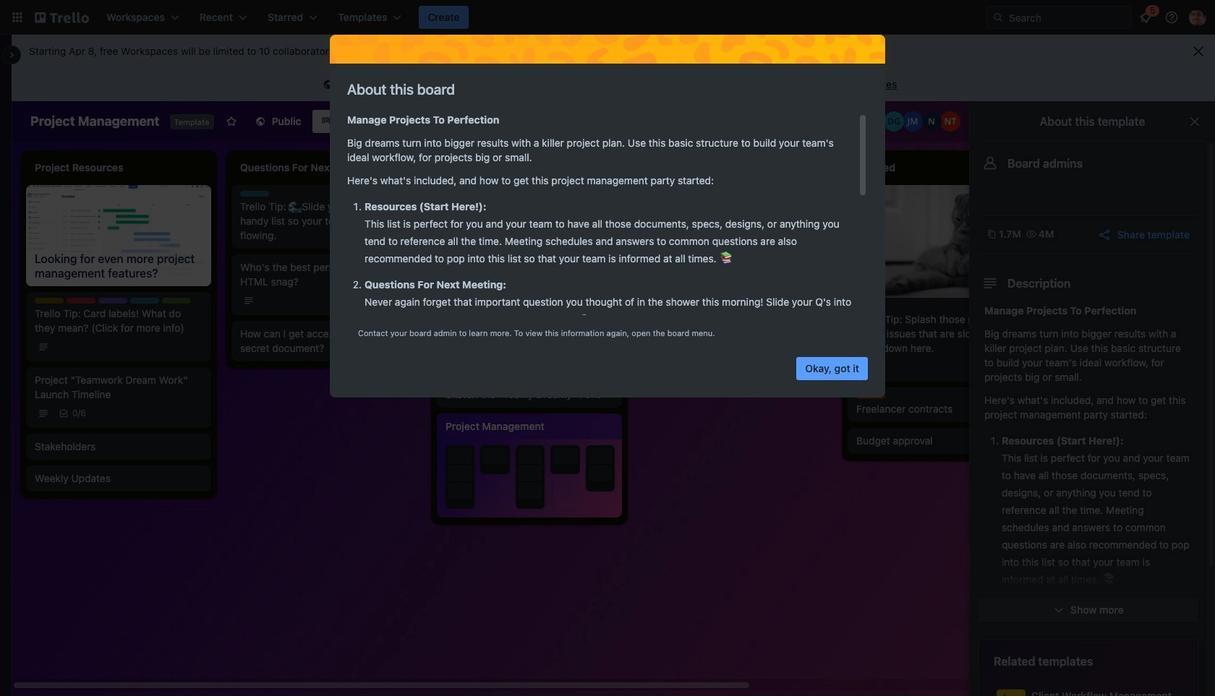 Task type: locate. For each thing, give the bounding box(es) containing it.
2 horizontal spatial color: sky, title: "trello tip" element
[[856, 304, 885, 310]]

nic (nicoletollefson1) image
[[921, 111, 942, 132]]

5 notifications image
[[1137, 9, 1154, 26]]

color: purple, title: "design team" element
[[446, 275, 474, 281], [651, 292, 680, 298], [98, 298, 127, 304]]

0 horizontal spatial color: purple, title: "design team" element
[[98, 298, 127, 304]]

color: sky, title: "trello tip" element
[[240, 191, 269, 197], [130, 298, 159, 304], [856, 304, 885, 310]]

james peterson (jamespeterson93) image
[[1189, 9, 1206, 26]]

Search field
[[1004, 7, 1131, 28]]

star or unstar board image
[[225, 116, 237, 127]]

caity (caity) image
[[865, 111, 885, 132]]

color: red, title: "priority" element
[[67, 298, 95, 304]]

open information menu image
[[1164, 10, 1179, 25]]

nicole tang (nicoletang31) image
[[940, 111, 961, 132]]

jordan mirchev (jordan_mirchev) image
[[903, 111, 923, 132]]

1 horizontal spatial color: purple, title: "design team" element
[[446, 275, 474, 281]]

search image
[[992, 12, 1004, 23]]

color: orange, title: "one more step" element
[[856, 393, 885, 399]]



Task type: describe. For each thing, give the bounding box(es) containing it.
primary element
[[0, 0, 1215, 35]]

2 horizontal spatial color: purple, title: "design team" element
[[651, 292, 680, 298]]

devan goldstein (devangoldstein2) image
[[884, 111, 904, 132]]

color: yellow, title: "copy request" element
[[35, 298, 64, 304]]

0 horizontal spatial color: sky, title: "trello tip" element
[[130, 298, 159, 304]]

Board name text field
[[23, 110, 167, 133]]

color: lime, title: "halp" element
[[162, 298, 191, 304]]

customize views image
[[443, 114, 458, 129]]

sm image
[[321, 78, 335, 93]]

1 horizontal spatial color: sky, title: "trello tip" element
[[240, 191, 269, 197]]



Task type: vqa. For each thing, say whether or not it's contained in the screenshot.
bottommost "For"
no



